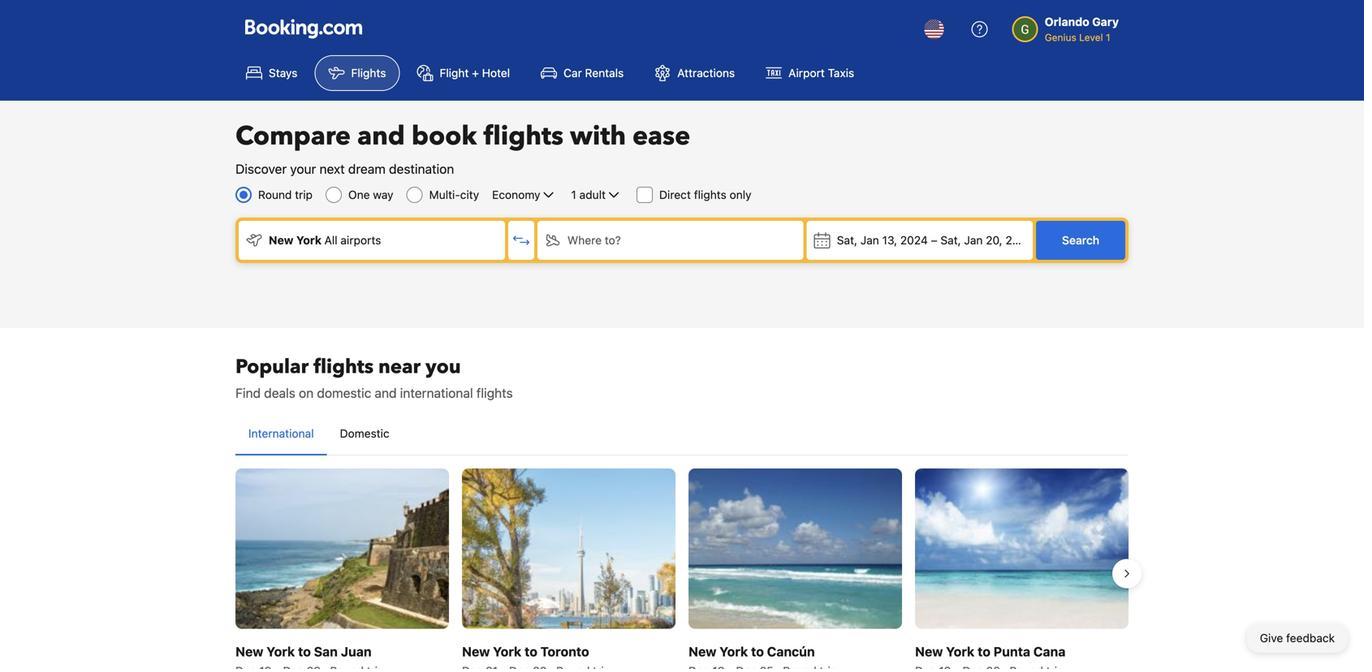 Task type: vqa. For each thing, say whether or not it's contained in the screenshot.
the rightmost Sustainable
no



Task type: describe. For each thing, give the bounding box(es) containing it.
one
[[349, 188, 370, 201]]

to?
[[605, 234, 621, 247]]

one way
[[349, 188, 394, 201]]

all
[[325, 234, 338, 247]]

gary
[[1093, 15, 1119, 28]]

new york all airports
[[269, 234, 381, 247]]

rentals
[[585, 66, 624, 80]]

stays link
[[232, 55, 312, 91]]

find
[[236, 385, 261, 401]]

1 inside orlando gary genius level 1
[[1106, 32, 1111, 43]]

give
[[1261, 632, 1284, 645]]

discover
[[236, 161, 287, 177]]

give feedback
[[1261, 632, 1336, 645]]

ease
[[633, 119, 691, 154]]

international
[[400, 385, 473, 401]]

popular
[[236, 354, 309, 381]]

1 inside popup button
[[572, 188, 577, 201]]

flights right international
[[477, 385, 513, 401]]

city
[[460, 188, 479, 201]]

you
[[426, 354, 461, 381]]

stays
[[269, 66, 298, 80]]

new york to punta cana link
[[916, 469, 1129, 669]]

attractions link
[[641, 55, 749, 91]]

and inside popular flights near you find deals on domestic and international flights
[[375, 385, 397, 401]]

on
[[299, 385, 314, 401]]

york for airports
[[296, 234, 322, 247]]

airports
[[341, 234, 381, 247]]

punta
[[994, 644, 1031, 659]]

new for new york to san juan
[[236, 644, 264, 659]]

airport
[[789, 66, 825, 80]]

tab list containing international
[[236, 413, 1129, 457]]

adult
[[580, 188, 606, 201]]

1 sat, from the left
[[837, 234, 858, 247]]

flights link
[[315, 55, 400, 91]]

cancún
[[767, 644, 815, 659]]

search button
[[1037, 221, 1126, 260]]

your
[[290, 161, 316, 177]]

orlando gary genius level 1
[[1045, 15, 1119, 43]]

new york to san juan
[[236, 644, 372, 659]]

flight + hotel link
[[403, 55, 524, 91]]

book
[[412, 119, 477, 154]]

domestic
[[340, 427, 390, 440]]

genius
[[1045, 32, 1077, 43]]

new york to toronto image
[[462, 469, 676, 629]]

2 jan from the left
[[965, 234, 983, 247]]

domestic button
[[327, 413, 403, 455]]

new york to toronto
[[462, 644, 590, 659]]

multi-city
[[429, 188, 479, 201]]

york for cancún
[[720, 644, 748, 659]]

region containing new york to san juan
[[223, 462, 1142, 669]]

york for punta
[[947, 644, 975, 659]]

international button
[[236, 413, 327, 455]]

give feedback button
[[1248, 624, 1349, 653]]

1 adult button
[[570, 185, 624, 205]]

destination
[[389, 161, 454, 177]]

level
[[1080, 32, 1104, 43]]

where to?
[[568, 234, 621, 247]]

new york to cancún
[[689, 644, 815, 659]]

cana
[[1034, 644, 1066, 659]]



Task type: locate. For each thing, give the bounding box(es) containing it.
new
[[269, 234, 294, 247], [236, 644, 264, 659], [462, 644, 490, 659], [689, 644, 717, 659], [916, 644, 943, 659]]

0 horizontal spatial 2024
[[901, 234, 928, 247]]

round
[[258, 188, 292, 201]]

new york to punta cana
[[916, 644, 1066, 659]]

new york to san juan image
[[236, 469, 449, 629]]

1 adult
[[572, 188, 606, 201]]

york inside "link"
[[720, 644, 748, 659]]

juan
[[341, 644, 372, 659]]

0 horizontal spatial jan
[[861, 234, 880, 247]]

direct flights only
[[660, 188, 752, 201]]

and down near
[[375, 385, 397, 401]]

to left san
[[298, 644, 311, 659]]

york left punta
[[947, 644, 975, 659]]

airport taxis link
[[752, 55, 869, 91]]

direct
[[660, 188, 691, 201]]

to inside "link"
[[752, 644, 764, 659]]

car rentals
[[564, 66, 624, 80]]

to
[[298, 644, 311, 659], [525, 644, 538, 659], [752, 644, 764, 659], [978, 644, 991, 659]]

car
[[564, 66, 582, 80]]

compare
[[236, 119, 351, 154]]

hotel
[[482, 66, 510, 80]]

to for san
[[298, 644, 311, 659]]

where
[[568, 234, 602, 247]]

with
[[570, 119, 626, 154]]

to left punta
[[978, 644, 991, 659]]

york left 'cancún'
[[720, 644, 748, 659]]

1 horizontal spatial sat,
[[941, 234, 962, 247]]

jan
[[861, 234, 880, 247], [965, 234, 983, 247]]

dream
[[348, 161, 386, 177]]

new for new york to toronto
[[462, 644, 490, 659]]

and inside compare and book flights with ease discover your next dream destination
[[357, 119, 405, 154]]

orlando
[[1045, 15, 1090, 28]]

to for punta
[[978, 644, 991, 659]]

to for toronto
[[525, 644, 538, 659]]

3 to from the left
[[752, 644, 764, 659]]

and up dream
[[357, 119, 405, 154]]

1 vertical spatial and
[[375, 385, 397, 401]]

flight + hotel
[[440, 66, 510, 80]]

new inside "link"
[[689, 644, 717, 659]]

to left toronto
[[525, 644, 538, 659]]

sat, jan 13, 2024 – sat, jan 20, 2024 button
[[807, 221, 1034, 260]]

flight
[[440, 66, 469, 80]]

only
[[730, 188, 752, 201]]

region
[[223, 462, 1142, 669]]

taxis
[[828, 66, 855, 80]]

flights up domestic
[[314, 354, 374, 381]]

2 sat, from the left
[[941, 234, 962, 247]]

and
[[357, 119, 405, 154], [375, 385, 397, 401]]

1
[[1106, 32, 1111, 43], [572, 188, 577, 201]]

booking.com logo image
[[245, 19, 362, 39], [245, 19, 362, 39]]

attractions
[[678, 66, 735, 80]]

+
[[472, 66, 479, 80]]

flights up economy at the left
[[484, 119, 564, 154]]

toronto
[[541, 644, 590, 659]]

domestic
[[317, 385, 371, 401]]

0 vertical spatial 1
[[1106, 32, 1111, 43]]

search
[[1063, 234, 1100, 247]]

near
[[379, 354, 421, 381]]

new for new york all airports
[[269, 234, 294, 247]]

new york to punta cana image
[[916, 469, 1129, 629]]

2024 right 20,
[[1006, 234, 1034, 247]]

1 horizontal spatial jan
[[965, 234, 983, 247]]

2024
[[901, 234, 928, 247], [1006, 234, 1034, 247]]

1 jan from the left
[[861, 234, 880, 247]]

international
[[249, 427, 314, 440]]

new york to toronto link
[[462, 469, 676, 669]]

way
[[373, 188, 394, 201]]

economy
[[492, 188, 541, 201]]

new for new york to cancún
[[689, 644, 717, 659]]

2 2024 from the left
[[1006, 234, 1034, 247]]

tab list
[[236, 413, 1129, 457]]

popular flights near you find deals on domestic and international flights
[[236, 354, 513, 401]]

1 horizontal spatial 1
[[1106, 32, 1111, 43]]

2 to from the left
[[525, 644, 538, 659]]

1 2024 from the left
[[901, 234, 928, 247]]

san
[[314, 644, 338, 659]]

jan left 13,
[[861, 234, 880, 247]]

car rentals link
[[527, 55, 638, 91]]

york for toronto
[[493, 644, 522, 659]]

york for san
[[267, 644, 295, 659]]

new for new york to punta cana
[[916, 644, 943, 659]]

where to? button
[[538, 221, 804, 260]]

flights
[[351, 66, 386, 80]]

to for cancún
[[752, 644, 764, 659]]

york left all in the top left of the page
[[296, 234, 322, 247]]

1 to from the left
[[298, 644, 311, 659]]

new york to san juan link
[[236, 469, 449, 669]]

new york to cancún link
[[689, 469, 903, 669]]

multi-
[[429, 188, 460, 201]]

compare and book flights with ease discover your next dream destination
[[236, 119, 691, 177]]

york
[[296, 234, 322, 247], [267, 644, 295, 659], [493, 644, 522, 659], [720, 644, 748, 659], [947, 644, 975, 659]]

0 horizontal spatial sat,
[[837, 234, 858, 247]]

sat,
[[837, 234, 858, 247], [941, 234, 962, 247]]

2024 left the –
[[901, 234, 928, 247]]

new york to cancún image
[[689, 469, 903, 629]]

york left toronto
[[493, 644, 522, 659]]

deals
[[264, 385, 296, 401]]

trip
[[295, 188, 313, 201]]

york left san
[[267, 644, 295, 659]]

flights left only
[[694, 188, 727, 201]]

round trip
[[258, 188, 313, 201]]

sat, jan 13, 2024 – sat, jan 20, 2024
[[837, 234, 1034, 247]]

4 to from the left
[[978, 644, 991, 659]]

to left 'cancún'
[[752, 644, 764, 659]]

1 down gary
[[1106, 32, 1111, 43]]

0 horizontal spatial 1
[[572, 188, 577, 201]]

airport taxis
[[789, 66, 855, 80]]

1 horizontal spatial 2024
[[1006, 234, 1034, 247]]

13,
[[883, 234, 898, 247]]

flights inside compare and book flights with ease discover your next dream destination
[[484, 119, 564, 154]]

sat, right the –
[[941, 234, 962, 247]]

20,
[[986, 234, 1003, 247]]

next
[[320, 161, 345, 177]]

flights
[[484, 119, 564, 154], [694, 188, 727, 201], [314, 354, 374, 381], [477, 385, 513, 401]]

jan left 20,
[[965, 234, 983, 247]]

sat, left 13,
[[837, 234, 858, 247]]

1 left adult
[[572, 188, 577, 201]]

0 vertical spatial and
[[357, 119, 405, 154]]

–
[[931, 234, 938, 247]]

1 vertical spatial 1
[[572, 188, 577, 201]]

feedback
[[1287, 632, 1336, 645]]



